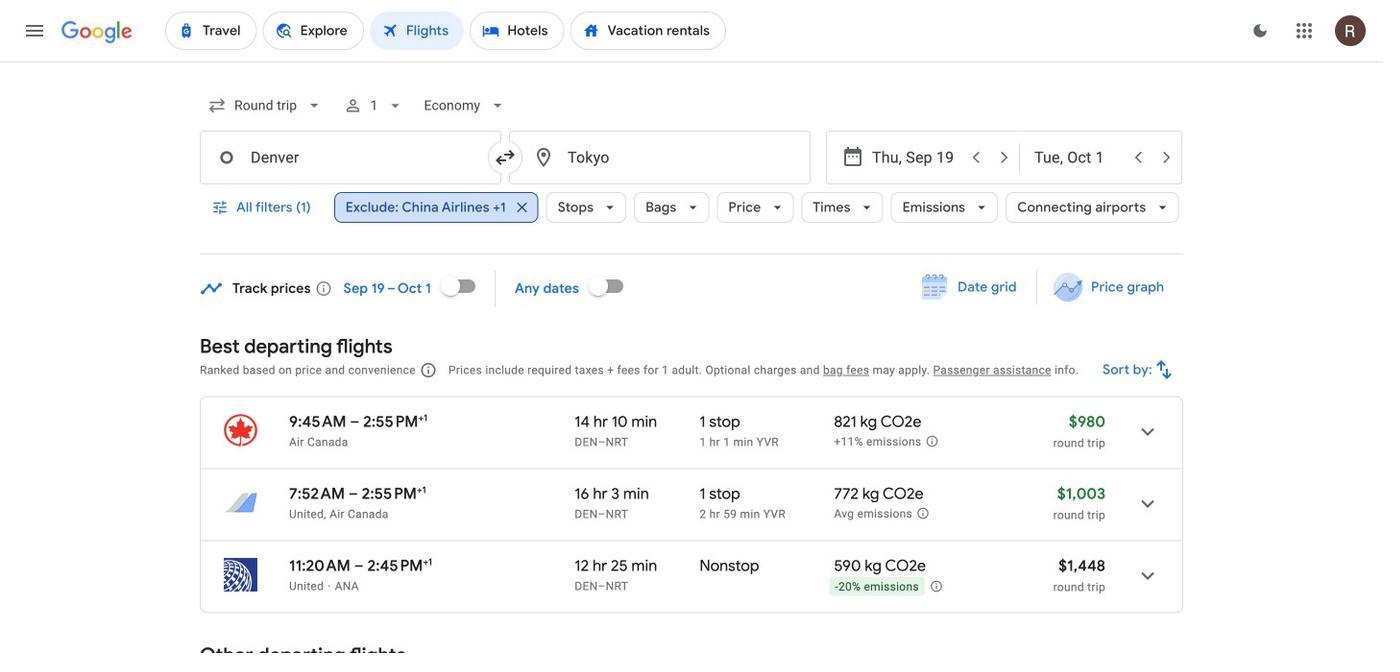 Task type: vqa. For each thing, say whether or not it's contained in the screenshot.
Add for Add your business
no



Task type: locate. For each thing, give the bounding box(es) containing it.
1 stop flight. element
[[700, 413, 741, 435], [700, 485, 741, 507]]

arrival time: 2:55 pm on  friday, september 20. text field down learn more about ranking image
[[363, 412, 428, 432]]

1 vertical spatial arrival time: 2:55 pm on  friday, september 20. text field
[[362, 484, 426, 504]]

2 1 stop flight. element from the top
[[700, 485, 741, 507]]

0 vertical spatial 1 stop flight. element
[[700, 413, 741, 435]]

arrival time: 2:55 pm on  friday, september 20. text field for leaves denver international airport at 9:45 am on thursday, september 19 and arrives at narita international airport at 2:55 pm on friday, september 20. element
[[363, 412, 428, 432]]

Return text field
[[1035, 132, 1123, 184]]

None search field
[[200, 83, 1184, 255]]

nonstop flight. element
[[700, 557, 760, 579]]

1 vertical spatial 1 stop flight. element
[[700, 485, 741, 507]]

arrival time: 2:55 pm on  friday, september 20. text field up arrival time: 2:45 pm on  friday, september 20. text box
[[362, 484, 426, 504]]

0 vertical spatial arrival time: 2:55 pm on  friday, september 20. text field
[[363, 412, 428, 432]]

carbon emissions estimate: 821 kilograms. +11% emissions. learn more about this emissions estimate image
[[926, 435, 939, 448]]

arrival time: 2:55 pm on  friday, september 20. text field for the leaves denver international airport at 7:52 am on thursday, september 19 and arrives at narita international airport at 2:55 pm on friday, september 20. element
[[362, 484, 426, 504]]

Departure text field
[[873, 132, 961, 184]]

None field
[[200, 83, 332, 129], [416, 83, 515, 129], [200, 83, 332, 129], [416, 83, 515, 129]]

main content
[[200, 263, 1184, 654]]

1 1 stop flight. element from the top
[[700, 413, 741, 435]]

total duration 16 hr 3 min. element
[[575, 485, 700, 507]]

carbon emissions estimate: 590 kilograms. -20% emissions. learn more about this emissions estimate image
[[930, 580, 944, 593]]

change appearance image
[[1238, 8, 1284, 54]]

Arrival time: 2:55 PM on  Friday, September 20. text field
[[363, 412, 428, 432], [362, 484, 426, 504]]

find the best price region
[[200, 263, 1184, 320]]

Arrival time: 2:45 PM on  Friday, September 20. text field
[[368, 556, 433, 576]]

leaves denver international airport at 7:52 am on thursday, september 19 and arrives at narita international airport at 2:55 pm on friday, september 20. element
[[289, 484, 426, 504]]

Departure time: 11:20 AM. text field
[[289, 556, 351, 576]]



Task type: describe. For each thing, give the bounding box(es) containing it.
1 stop flight. element for the "total duration 14 hr 10 min." element
[[700, 413, 741, 435]]

Where to? text field
[[509, 131, 811, 185]]

carbon emissions estimate: 772 kilograms. average emissions. learn more about this emissions estimate image
[[917, 507, 930, 520]]

learn more about ranking image
[[420, 362, 437, 379]]

total duration 14 hr 10 min. element
[[575, 413, 700, 435]]

learn more about tracked prices image
[[315, 280, 332, 297]]

total duration 12 hr 25 min. element
[[575, 557, 700, 579]]

leaves denver international airport at 11:20 am on thursday, september 19 and arrives at narita international airport at 2:45 pm on friday, september 20. element
[[289, 556, 433, 576]]

980 US dollars text field
[[1070, 412, 1106, 432]]

Departure time: 9:45 AM. text field
[[289, 412, 347, 432]]

main menu image
[[23, 19, 46, 42]]

leaves denver international airport at 9:45 am on thursday, september 19 and arrives at narita international airport at 2:55 pm on friday, september 20. element
[[289, 412, 428, 432]]

Where from? text field
[[200, 131, 502, 185]]

swap origin and destination. image
[[494, 146, 517, 169]]

1003 US dollars text field
[[1058, 484, 1106, 504]]

1 stop flight. element for total duration 16 hr 3 min. element
[[700, 485, 741, 507]]

loading results progress bar
[[0, 62, 1384, 65]]

Departure time: 7:52 AM. text field
[[289, 484, 345, 504]]

1448 US dollars text field
[[1059, 556, 1106, 576]]



